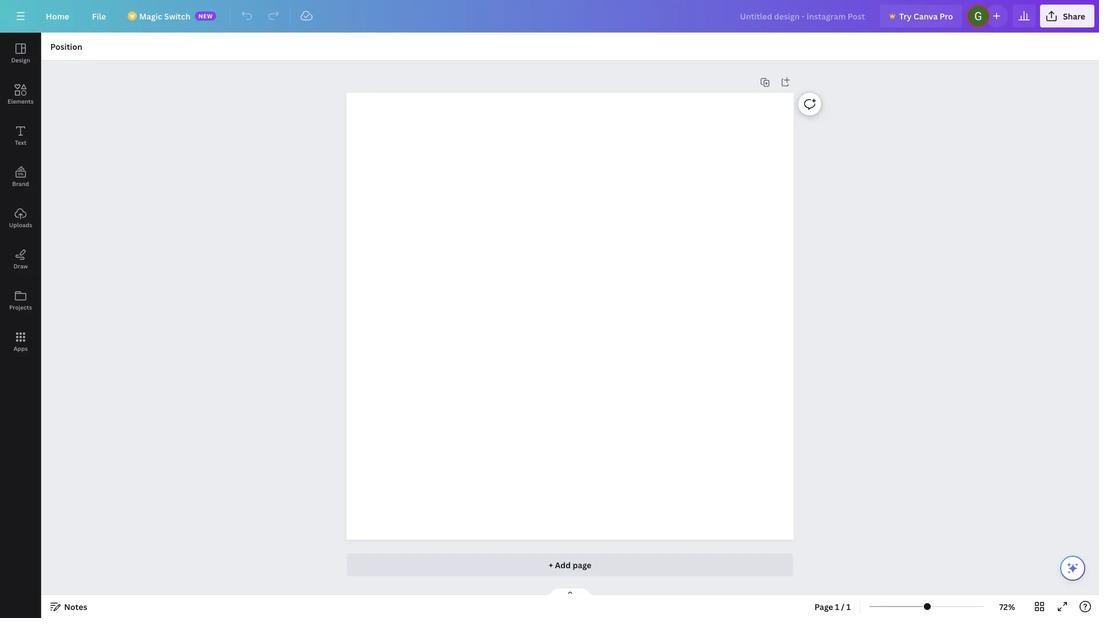 Task type: describe. For each thing, give the bounding box(es) containing it.
draw
[[13, 262, 28, 270]]

pro
[[940, 11, 954, 21]]

position button
[[46, 37, 87, 56]]

notes
[[64, 602, 87, 613]]

share button
[[1041, 5, 1095, 27]]

Design title text field
[[731, 5, 876, 27]]

share
[[1064, 11, 1086, 21]]

design button
[[0, 33, 41, 74]]

text
[[15, 139, 26, 146]]

1 1 from the left
[[836, 602, 840, 613]]

main menu bar
[[0, 0, 1100, 33]]

new
[[199, 12, 213, 20]]

projects button
[[0, 280, 41, 321]]

+ add page
[[549, 560, 592, 571]]

home
[[46, 11, 69, 21]]

text button
[[0, 115, 41, 156]]

magic
[[139, 11, 162, 21]]

canva assistant image
[[1067, 562, 1080, 576]]

draw button
[[0, 239, 41, 280]]

72% button
[[989, 598, 1027, 616]]

show pages image
[[543, 588, 598, 597]]



Task type: locate. For each thing, give the bounding box(es) containing it.
uploads
[[9, 221, 32, 229]]

1
[[836, 602, 840, 613], [847, 602, 851, 613]]

elements button
[[0, 74, 41, 115]]

projects
[[9, 304, 32, 311]]

+
[[549, 560, 553, 571]]

file
[[92, 11, 106, 21]]

uploads button
[[0, 198, 41, 239]]

position
[[50, 41, 82, 52]]

1 left /
[[836, 602, 840, 613]]

page
[[573, 560, 592, 571]]

switch
[[164, 11, 191, 21]]

brand
[[12, 180, 29, 188]]

try
[[900, 11, 912, 21]]

brand button
[[0, 156, 41, 198]]

1 horizontal spatial 1
[[847, 602, 851, 613]]

/
[[842, 602, 845, 613]]

page 1 / 1
[[815, 602, 851, 613]]

0 horizontal spatial 1
[[836, 602, 840, 613]]

2 1 from the left
[[847, 602, 851, 613]]

apps
[[14, 345, 28, 353]]

1 right /
[[847, 602, 851, 613]]

apps button
[[0, 321, 41, 363]]

elements
[[8, 97, 34, 105]]

magic switch
[[139, 11, 191, 21]]

try canva pro
[[900, 11, 954, 21]]

design
[[11, 56, 30, 64]]

+ add page button
[[347, 554, 794, 577]]

add
[[555, 560, 571, 571]]

canva
[[914, 11, 938, 21]]

72%
[[1000, 602, 1016, 613]]

file button
[[83, 5, 115, 27]]

page
[[815, 602, 834, 613]]

home link
[[37, 5, 78, 27]]

side panel tab list
[[0, 33, 41, 363]]

try canva pro button
[[880, 5, 963, 27]]

notes button
[[46, 598, 92, 616]]



Task type: vqa. For each thing, say whether or not it's contained in the screenshot.
Design
yes



